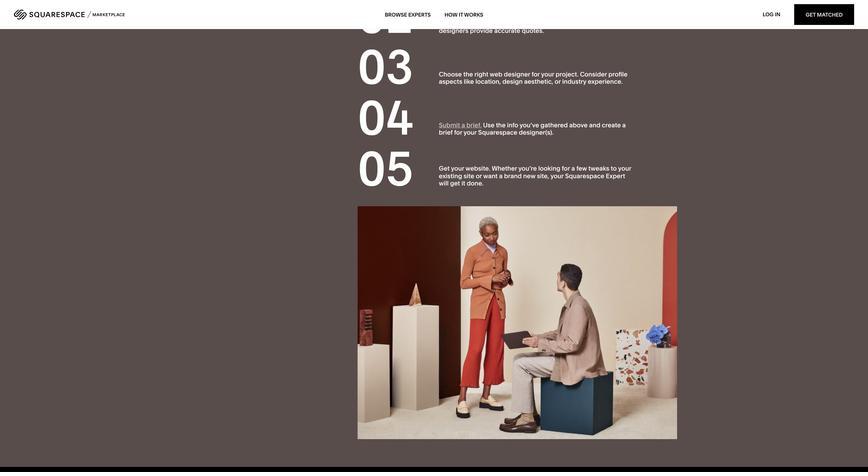 Task type: locate. For each thing, give the bounding box(es) containing it.
squarespace left to
[[565, 172, 605, 180]]

site inside gather your project specifications. having your budget, timeline, and site content (images and written copy) prepared helps designers provide accurate quotes.
[[452, 19, 463, 27]]

1 vertical spatial for
[[454, 129, 463, 137]]

get up will
[[439, 165, 450, 173]]

for left few
[[562, 165, 570, 173]]

a inside use the info you've gathered above and create a brief for your squarespace designer(s).
[[623, 121, 626, 129]]

works
[[465, 11, 484, 18]]

get left matched
[[806, 11, 816, 18]]

2 horizontal spatial and
[[589, 121, 601, 129]]

get for get your website. whether you're looking for a few tweaks to your existing site or want a brand new site, your squarespace expert will get it done.
[[439, 165, 450, 173]]

the inside choose the right web designer for your project. consider profile aspects like location, design aesthetic, or industry experience.
[[464, 70, 473, 78]]

brief.
[[467, 121, 482, 129]]

0 horizontal spatial squarespace
[[478, 129, 518, 137]]

0 vertical spatial site
[[452, 19, 463, 27]]

log
[[763, 11, 774, 18]]

get inside get your website. whether you're looking for a few tweaks to your existing site or want a brand new site, your squarespace expert will get it done.
[[439, 165, 450, 173]]

site
[[452, 19, 463, 27], [464, 172, 475, 180]]

submit a brief. link
[[439, 121, 482, 129]]

for inside get your website. whether you're looking for a few tweaks to your existing site or want a brand new site, your squarespace expert will get it done.
[[562, 165, 570, 173]]

1 horizontal spatial or
[[555, 78, 561, 86]]

website.
[[466, 165, 491, 173]]

1 vertical spatial get
[[439, 165, 450, 173]]

squarespace inside get your website. whether you're looking for a few tweaks to your existing site or want a brand new site, your squarespace expert will get it done.
[[565, 172, 605, 180]]

will
[[439, 180, 449, 188]]

0 horizontal spatial or
[[476, 172, 482, 180]]

designer
[[504, 70, 531, 78]]

accurate
[[495, 27, 521, 35]]

1 vertical spatial site
[[464, 172, 475, 180]]

it
[[459, 11, 463, 18]]

location,
[[476, 78, 501, 86]]

log in
[[763, 11, 781, 18]]

0 vertical spatial the
[[464, 70, 473, 78]]

you've
[[520, 121, 539, 129]]

03
[[358, 38, 413, 96]]

1 horizontal spatial for
[[532, 70, 540, 78]]

get matched
[[806, 11, 843, 18]]

0 horizontal spatial for
[[454, 129, 463, 137]]

for
[[532, 70, 540, 78], [454, 129, 463, 137], [562, 165, 570, 173]]

the for right
[[464, 70, 473, 78]]

get your website. whether you're looking for a few tweaks to your existing site or want a brand new site, your squarespace expert will get it done.
[[439, 165, 632, 188]]

1 horizontal spatial and
[[514, 19, 525, 27]]

the left the info
[[496, 121, 506, 129]]

1 vertical spatial or
[[476, 172, 482, 180]]

1 horizontal spatial the
[[496, 121, 506, 129]]

create
[[602, 121, 621, 129]]

how it works link
[[445, 4, 484, 25]]

choose
[[439, 70, 462, 78]]

and down how
[[439, 19, 450, 27]]

design
[[503, 78, 523, 86]]

how it works
[[445, 11, 484, 18]]

submit a brief.
[[439, 121, 482, 129]]

done.
[[467, 180, 484, 188]]

0 vertical spatial get
[[806, 11, 816, 18]]

0 horizontal spatial site
[[452, 19, 463, 27]]

your inside use the info you've gathered above and create a brief for your squarespace designer(s).
[[464, 129, 477, 137]]

squarespace marketplace image
[[14, 9, 125, 20]]

whether
[[492, 165, 517, 173]]

prepared
[[567, 19, 595, 27]]

or inside get your website. whether you're looking for a few tweaks to your existing site or want a brand new site, your squarespace expert will get it done.
[[476, 172, 482, 180]]

a right create
[[623, 121, 626, 129]]

2 vertical spatial for
[[562, 165, 570, 173]]

get
[[806, 11, 816, 18], [439, 165, 450, 173]]

0 horizontal spatial the
[[464, 70, 473, 78]]

or left want
[[476, 172, 482, 180]]

1 horizontal spatial site
[[464, 172, 475, 180]]

in
[[775, 11, 781, 18]]

experience.
[[588, 78, 623, 86]]

and right above
[[589, 121, 601, 129]]

the inside use the info you've gathered above and create a brief for your squarespace designer(s).
[[496, 121, 506, 129]]

0 vertical spatial for
[[532, 70, 540, 78]]

content
[[464, 19, 487, 27]]

a
[[462, 121, 465, 129], [623, 121, 626, 129], [572, 165, 575, 173], [499, 172, 503, 180]]

for right brief
[[454, 129, 463, 137]]

consider
[[580, 70, 607, 78]]

your
[[461, 12, 474, 20], [565, 12, 578, 20], [541, 70, 555, 78], [464, 129, 477, 137], [451, 165, 464, 173], [619, 165, 632, 173], [551, 172, 564, 180]]

choose the right web designer for your project. consider profile aspects like location, design aesthetic, or industry experience.
[[439, 70, 628, 86]]

gathered
[[541, 121, 568, 129]]

budget,
[[579, 12, 603, 20]]

1 vertical spatial the
[[496, 121, 506, 129]]

0 horizontal spatial and
[[439, 19, 450, 27]]

0 horizontal spatial get
[[439, 165, 450, 173]]

site inside get your website. whether you're looking for a few tweaks to your existing site or want a brand new site, your squarespace expert will get it done.
[[464, 172, 475, 180]]

for inside use the info you've gathered above and create a brief for your squarespace designer(s).
[[454, 129, 463, 137]]

squarespace
[[478, 129, 518, 137], [565, 172, 605, 180]]

your inside choose the right web designer for your project. consider profile aspects like location, design aesthetic, or industry experience.
[[541, 70, 555, 78]]

site right get
[[464, 172, 475, 180]]

1 horizontal spatial get
[[806, 11, 816, 18]]

the left right
[[464, 70, 473, 78]]

04
[[358, 89, 413, 147]]

or
[[555, 78, 561, 86], [476, 172, 482, 180]]

how
[[445, 11, 458, 18]]

site down the it
[[452, 19, 463, 27]]

0 vertical spatial squarespace
[[478, 129, 518, 137]]

squarespace left you've
[[478, 129, 518, 137]]

the
[[464, 70, 473, 78], [496, 121, 506, 129]]

project
[[475, 12, 497, 20]]

specifications.
[[498, 12, 541, 20]]

for right designer
[[532, 70, 540, 78]]

above
[[570, 121, 588, 129]]

1 vertical spatial squarespace
[[565, 172, 605, 180]]

it
[[462, 180, 466, 188]]

or left industry
[[555, 78, 561, 86]]

for inside choose the right web designer for your project. consider profile aspects like location, design aesthetic, or industry experience.
[[532, 70, 540, 78]]

0 vertical spatial or
[[555, 78, 561, 86]]

browse
[[385, 11, 407, 18]]

1 horizontal spatial squarespace
[[565, 172, 605, 180]]

existing
[[439, 172, 462, 180]]

2 horizontal spatial for
[[562, 165, 570, 173]]

a right want
[[499, 172, 503, 180]]

and
[[439, 19, 450, 27], [514, 19, 525, 27], [589, 121, 601, 129]]

info
[[507, 121, 519, 129]]

and left written
[[514, 19, 525, 27]]



Task type: vqa. For each thing, say whether or not it's contained in the screenshot.
Oranssi image
no



Task type: describe. For each thing, give the bounding box(es) containing it.
brief
[[439, 129, 453, 137]]

copy)
[[549, 19, 565, 27]]

profile
[[609, 70, 628, 78]]

get for get matched
[[806, 11, 816, 18]]

a left few
[[572, 165, 575, 173]]

designer(s).
[[519, 129, 554, 137]]

new
[[524, 172, 536, 180]]

site,
[[537, 172, 550, 180]]

provide
[[470, 27, 493, 35]]

submit
[[439, 121, 460, 129]]

aesthetic,
[[525, 78, 554, 86]]

gather
[[439, 12, 460, 20]]

you're
[[519, 165, 537, 173]]

web
[[490, 70, 503, 78]]

want
[[484, 172, 498, 180]]

gather your project specifications. having your budget, timeline, and site content (images and written copy) prepared helps designers provide accurate quotes.
[[439, 12, 630, 35]]

matched
[[818, 11, 843, 18]]

aspects
[[439, 78, 463, 86]]

experts
[[409, 11, 431, 18]]

log in link
[[763, 11, 781, 18]]

the for info
[[496, 121, 506, 129]]

expert
[[606, 172, 626, 180]]

browse experts
[[385, 11, 431, 18]]

looking
[[539, 165, 561, 173]]

browse experts link
[[385, 4, 431, 25]]

tweaks
[[589, 165, 610, 173]]

helps
[[596, 19, 612, 27]]

use the info you've gathered above and create a brief for your squarespace designer(s).
[[439, 121, 626, 137]]

05
[[358, 140, 413, 198]]

get
[[450, 180, 460, 188]]

brand
[[504, 172, 522, 180]]

industry
[[563, 78, 587, 86]]

squarespace inside use the info you've gathered above and create a brief for your squarespace designer(s).
[[478, 129, 518, 137]]

quotes.
[[522, 27, 544, 35]]

designers
[[439, 27, 469, 35]]

project.
[[556, 70, 579, 78]]

to
[[611, 165, 617, 173]]

use
[[483, 121, 495, 129]]

few
[[577, 165, 587, 173]]

get matched link
[[795, 4, 855, 25]]

or inside choose the right web designer for your project. consider profile aspects like location, design aesthetic, or industry experience.
[[555, 78, 561, 86]]

and inside use the info you've gathered above and create a brief for your squarespace designer(s).
[[589, 121, 601, 129]]

timeline,
[[604, 12, 630, 20]]

like
[[464, 78, 474, 86]]

a left brief.
[[462, 121, 465, 129]]

(images
[[489, 19, 512, 27]]

right
[[475, 70, 489, 78]]

having
[[543, 12, 564, 20]]

written
[[527, 19, 547, 27]]



